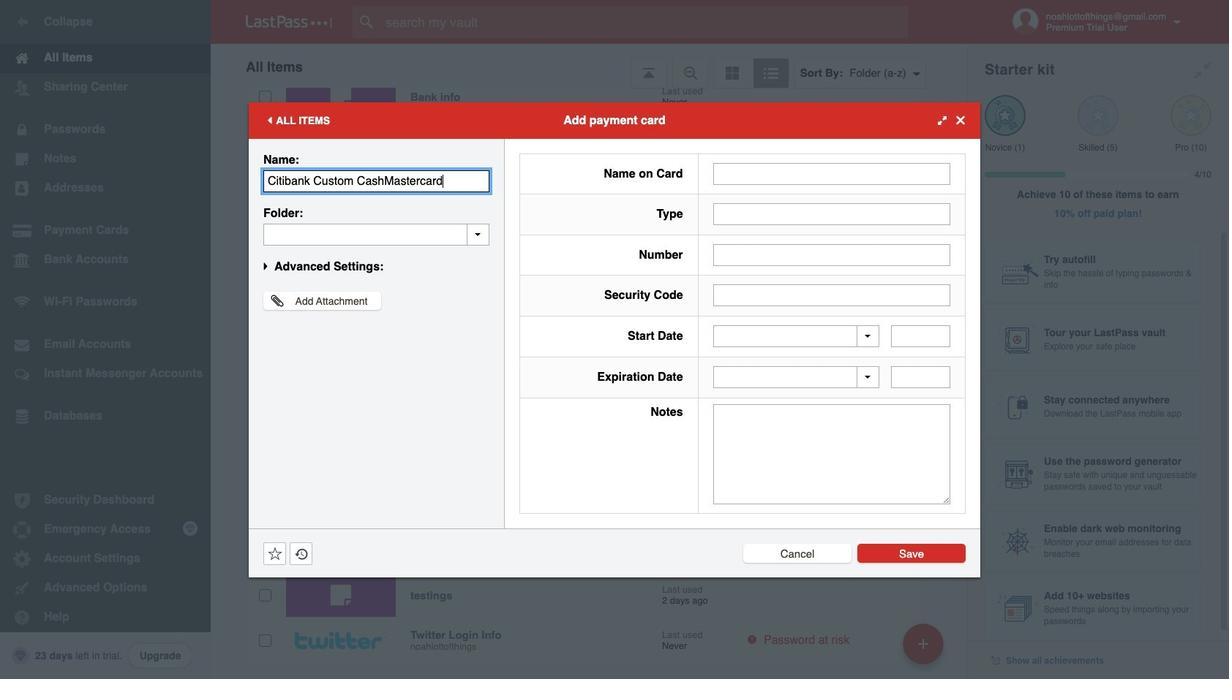 Task type: locate. For each thing, give the bounding box(es) containing it.
dialog
[[249, 102, 981, 578]]

Search search field
[[353, 6, 938, 38]]

None text field
[[713, 163, 951, 185], [263, 170, 490, 192], [713, 204, 951, 226], [891, 326, 951, 348], [891, 367, 951, 389], [713, 163, 951, 185], [263, 170, 490, 192], [713, 204, 951, 226], [891, 326, 951, 348], [891, 367, 951, 389]]

new item navigation
[[898, 620, 953, 680]]

None text field
[[263, 224, 490, 246], [713, 244, 951, 266], [713, 285, 951, 307], [713, 404, 951, 505], [263, 224, 490, 246], [713, 244, 951, 266], [713, 285, 951, 307], [713, 404, 951, 505]]



Task type: describe. For each thing, give the bounding box(es) containing it.
vault options navigation
[[211, 44, 968, 88]]

lastpass image
[[246, 15, 332, 29]]

search my vault text field
[[353, 6, 938, 38]]

main navigation navigation
[[0, 0, 211, 680]]

new item image
[[919, 639, 929, 650]]



